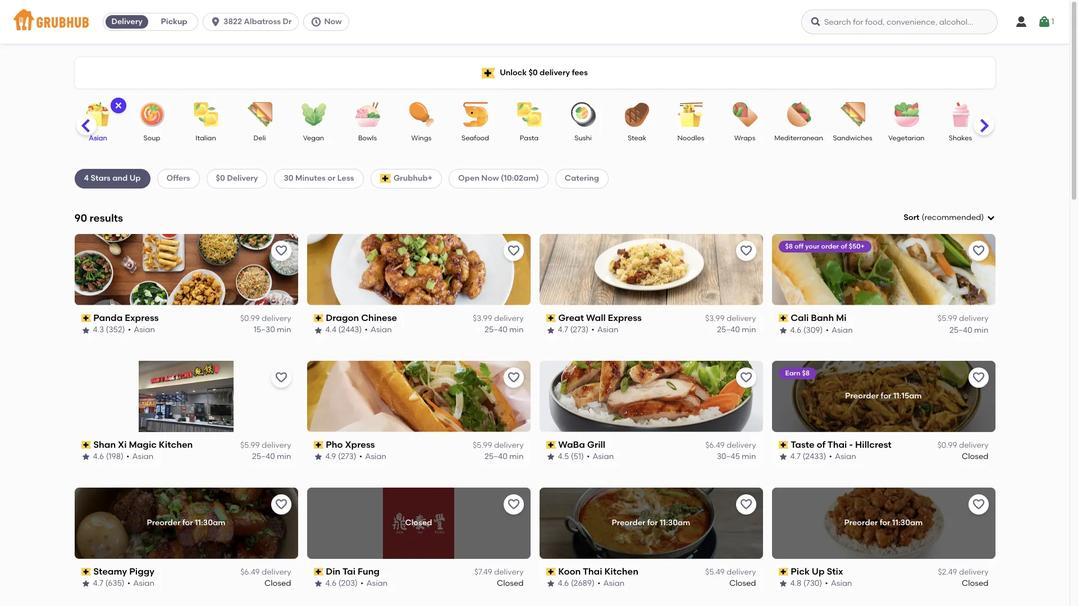 Task type: vqa. For each thing, say whether or not it's contained in the screenshot.


Task type: describe. For each thing, give the bounding box(es) containing it.
(51)
[[571, 452, 584, 462]]

• asian for banh
[[826, 326, 853, 335]]

0 horizontal spatial up
[[130, 174, 141, 183]]

star icon image for steamy piggy
[[81, 580, 90, 589]]

subscription pass image for din tai fung
[[314, 569, 324, 576]]

• for chinese
[[365, 326, 368, 335]]

$5.99 for magic
[[240, 441, 260, 451]]

1 button
[[1039, 12, 1055, 32]]

0 vertical spatial $0
[[529, 68, 538, 77]]

delivery for pick up stix
[[960, 568, 989, 578]]

(352)
[[106, 326, 125, 335]]

• asian for xpress
[[359, 452, 387, 462]]

shan xi magic kitchen
[[93, 440, 193, 450]]

preorder for 11:30am for koon thai kitchen
[[612, 519, 691, 528]]

• asian for chinese
[[365, 326, 392, 335]]

pho xpress logo image
[[307, 361, 531, 432]]

4.5 (51)
[[558, 452, 584, 462]]

stix
[[827, 567, 844, 577]]

deli
[[254, 134, 266, 142]]

star icon image for shan xi magic kitchen
[[81, 453, 90, 462]]

(2689)
[[571, 579, 595, 589]]

dragon
[[326, 313, 359, 324]]

shan xi magic kitchen logo image
[[139, 361, 234, 432]]

results
[[90, 212, 123, 225]]

delivery for koon thai kitchen
[[727, 568, 757, 578]]

preorder for taste of thai - hillcrest
[[846, 392, 879, 401]]

bowls
[[358, 134, 377, 142]]

steak image
[[618, 102, 657, 127]]

vegan
[[303, 134, 324, 142]]

fung
[[358, 567, 380, 577]]

$6.49 for piggy
[[241, 568, 260, 578]]

$3.99 delivery for dragon chinese
[[473, 314, 524, 324]]

4.7 (635)
[[93, 579, 125, 589]]

great wall express
[[559, 313, 642, 324]]

save this restaurant button for din tai fung
[[504, 495, 524, 515]]

grill
[[588, 440, 606, 450]]

• for grill
[[587, 452, 590, 462]]

pick up stix
[[791, 567, 844, 577]]

star icon image for din tai fung
[[314, 580, 323, 589]]

• for piggy
[[127, 579, 131, 589]]

delivery for waba grill
[[727, 441, 757, 451]]

asian for cali banh mi
[[832, 326, 853, 335]]

subscription pass image for taste of thai - hillcrest
[[779, 442, 789, 449]]

• asian for of
[[830, 452, 857, 462]]

25–40 for shan xi magic kitchen
[[252, 452, 275, 462]]

• for xpress
[[359, 452, 363, 462]]

1 horizontal spatial $5.99
[[473, 441, 493, 451]]

asian for pick up stix
[[831, 579, 853, 589]]

catering
[[565, 174, 599, 183]]

svg image for 1
[[1039, 15, 1052, 29]]

4 stars and up
[[84, 174, 141, 183]]

1 vertical spatial of
[[817, 440, 826, 450]]

din tai fung  logo image
[[383, 488, 455, 559]]

preorder for 11:30am for steamy piggy
[[147, 519, 226, 528]]

subscription pass image for koon thai kitchen
[[546, 569, 556, 576]]

90
[[74, 212, 87, 225]]

(309)
[[804, 326, 823, 335]]

• asian for wall
[[592, 326, 619, 335]]

4.8
[[791, 579, 802, 589]]

• for xi
[[126, 452, 130, 462]]

delivery button
[[103, 13, 151, 31]]

0 horizontal spatial thai
[[583, 567, 603, 577]]

sushi image
[[564, 102, 603, 127]]

25–40 min for great wall express
[[717, 326, 757, 335]]

min for shan xi magic kitchen
[[277, 452, 291, 462]]

delivery for cali banh mi
[[960, 314, 989, 324]]

panda express
[[93, 313, 159, 324]]

2 express from the left
[[608, 313, 642, 324]]

koon
[[559, 567, 581, 577]]

recommended
[[925, 213, 982, 223]]

save this restaurant image for great wall express
[[740, 244, 753, 258]]

bowls image
[[348, 102, 387, 127]]

4.6 for koon thai kitchen
[[558, 579, 569, 589]]

for for taste of thai - hillcrest
[[881, 392, 892, 401]]

minutes
[[296, 174, 326, 183]]

$7.49
[[475, 568, 493, 578]]

star icon image for dragon chinese
[[314, 326, 323, 335]]

pho
[[326, 440, 343, 450]]

25–40 for cali banh mi
[[950, 326, 973, 335]]

now button
[[304, 13, 354, 31]]

and
[[113, 174, 128, 183]]

delivery for panda express
[[262, 314, 291, 324]]

)
[[982, 213, 985, 223]]

(10:02am)
[[501, 174, 539, 183]]

steak
[[628, 134, 647, 142]]

15–30 min
[[254, 326, 291, 335]]

4.6 (203)
[[326, 579, 358, 589]]

pasta
[[520, 134, 539, 142]]

din tai fung
[[326, 567, 380, 577]]

(635)
[[105, 579, 125, 589]]

dr
[[283, 17, 292, 26]]

delivery for shan xi magic kitchen
[[262, 441, 291, 451]]

asian for koon thai kitchen
[[604, 579, 625, 589]]

$7.49 delivery
[[475, 568, 524, 578]]

asian image
[[78, 102, 118, 127]]

3822
[[224, 17, 242, 26]]

pickup button
[[151, 13, 198, 31]]

(273) for pho
[[338, 452, 357, 462]]

1 vertical spatial now
[[482, 174, 499, 183]]

italian
[[196, 134, 216, 142]]

cali banh mi logo image
[[772, 234, 996, 306]]

preorder for pick up stix
[[845, 519, 878, 528]]

subscription pass image for shan xi magic kitchen
[[81, 442, 91, 449]]

$3.99 for great wall express
[[706, 314, 725, 324]]

open now (10:02am)
[[459, 174, 539, 183]]

shakes image
[[941, 102, 981, 127]]

closed for din tai fung
[[497, 579, 524, 589]]

off
[[795, 243, 804, 250]]

$6.49 for grill
[[706, 441, 725, 451]]

$6.49 delivery for steamy piggy
[[241, 568, 291, 578]]

svg image inside "field"
[[987, 214, 996, 223]]

subscription pass image for steamy piggy
[[81, 569, 91, 576]]

closed for koon thai kitchen
[[730, 579, 757, 589]]

save this restaurant image for pho xpress
[[507, 371, 521, 385]]

less
[[338, 174, 354, 183]]

xi
[[118, 440, 127, 450]]

asian for great wall express
[[598, 326, 619, 335]]

for for steamy piggy
[[182, 519, 193, 528]]

banh
[[811, 313, 834, 324]]

-
[[850, 440, 854, 450]]

pickup
[[161, 17, 187, 26]]

• for thai
[[598, 579, 601, 589]]

$0.99 delivery for taste of thai - hillcrest
[[938, 441, 989, 451]]

save this restaurant image for panda express
[[274, 244, 288, 258]]

soup
[[144, 134, 160, 142]]

dragon chinese  logo image
[[307, 234, 531, 306]]

1 vertical spatial $0
[[216, 174, 225, 183]]

3822 albatross dr button
[[203, 13, 304, 31]]

• asian for up
[[826, 579, 853, 589]]

albatross
[[244, 17, 281, 26]]

0 horizontal spatial kitchen
[[159, 440, 193, 450]]

koon thai kitchen
[[559, 567, 639, 577]]

4.3 (352)
[[93, 326, 125, 335]]

11:30am for steamy piggy
[[195, 519, 226, 528]]

mi
[[837, 313, 847, 324]]

90 results
[[74, 212, 123, 225]]

save this restaurant image for shan xi magic kitchen
[[274, 371, 288, 385]]

subscription pass image for waba grill
[[546, 442, 556, 449]]

asian for shan xi magic kitchen
[[132, 452, 154, 462]]

cali banh mi
[[791, 313, 847, 324]]

$2.49 delivery
[[939, 568, 989, 578]]

11:15am
[[894, 392, 922, 401]]

save this restaurant button for pho xpress
[[504, 368, 524, 388]]

30–45
[[717, 452, 740, 462]]

pho xpress
[[326, 440, 375, 450]]

waba grill
[[559, 440, 606, 450]]

4.6 for din tai fung
[[326, 579, 337, 589]]

star icon image for panda express
[[81, 326, 90, 335]]

main navigation navigation
[[0, 0, 1070, 44]]

$2.49
[[939, 568, 958, 578]]

asian for dragon chinese
[[371, 326, 392, 335]]

4.6 (2689)
[[558, 579, 595, 589]]

tai
[[343, 567, 356, 577]]

(203)
[[339, 579, 358, 589]]

1 horizontal spatial $8
[[803, 370, 810, 377]]

4.7 (2433)
[[791, 452, 827, 462]]

asian for din tai fung
[[367, 579, 388, 589]]

earn
[[786, 370, 801, 377]]

(730)
[[804, 579, 823, 589]]

unlock
[[500, 68, 527, 77]]

save this restaurant image for steamy piggy
[[274, 498, 288, 512]]



Task type: locate. For each thing, give the bounding box(es) containing it.
min for great wall express
[[742, 326, 757, 335]]

$0 right unlock
[[529, 68, 538, 77]]

magic
[[129, 440, 157, 450]]

1 vertical spatial $6.49
[[241, 568, 260, 578]]

4.8 (730)
[[791, 579, 823, 589]]

0 horizontal spatial delivery
[[112, 17, 143, 26]]

(273) for great
[[571, 326, 589, 335]]

$6.49
[[706, 441, 725, 451], [241, 568, 260, 578]]

1 horizontal spatial kitchen
[[605, 567, 639, 577]]

25–40 min for dragon chinese
[[485, 326, 524, 335]]

0 vertical spatial delivery
[[112, 17, 143, 26]]

25–40 for great wall express
[[717, 326, 740, 335]]

waba grill logo image
[[540, 361, 763, 432]]

• down 'steamy piggy' on the left of page
[[127, 579, 131, 589]]

closed for taste of thai - hillcrest
[[962, 452, 989, 462]]

2 horizontal spatial preorder for 11:30am
[[845, 519, 923, 528]]

asian
[[89, 134, 107, 142], [134, 326, 155, 335], [371, 326, 392, 335], [598, 326, 619, 335], [832, 326, 853, 335], [132, 452, 154, 462], [365, 452, 387, 462], [593, 452, 614, 462], [835, 452, 857, 462], [133, 579, 155, 589], [367, 579, 388, 589], [604, 579, 625, 589], [831, 579, 853, 589]]

stars
[[91, 174, 111, 183]]

star icon image left 4.5
[[546, 453, 555, 462]]

wall
[[586, 313, 606, 324]]

4
[[84, 174, 89, 183]]

• asian down mi
[[826, 326, 853, 335]]

$5.99 delivery for mi
[[938, 314, 989, 324]]

xpress
[[345, 440, 375, 450]]

asian down 'magic'
[[132, 452, 154, 462]]

star icon image left 4.8
[[779, 580, 788, 589]]

4.7 (273)
[[558, 326, 589, 335]]

• asian for piggy
[[127, 579, 155, 589]]

$8
[[786, 243, 793, 250], [803, 370, 810, 377]]

grubhub plus flag logo image left grubhub+
[[380, 174, 392, 183]]

25–40
[[485, 326, 508, 335], [717, 326, 740, 335], [950, 326, 973, 335], [252, 452, 275, 462], [485, 452, 508, 462]]

pick
[[791, 567, 810, 577]]

1 $3.99 delivery from the left
[[473, 314, 524, 324]]

1 horizontal spatial $5.99 delivery
[[473, 441, 524, 451]]

1 preorder for 11:30am from the left
[[147, 519, 226, 528]]

delivery for pho xpress
[[494, 441, 524, 451]]

asian down panda express
[[134, 326, 155, 335]]

3822 albatross dr
[[224, 17, 292, 26]]

asian for steamy piggy
[[133, 579, 155, 589]]

$8 off your order of $50+
[[786, 243, 865, 250]]

subscription pass image left pick
[[779, 569, 789, 576]]

0 vertical spatial of
[[841, 243, 848, 250]]

$0.99 delivery for panda express
[[240, 314, 291, 324]]

• asian down xpress
[[359, 452, 387, 462]]

• down banh at the right
[[826, 326, 829, 335]]

2 preorder for 11:30am from the left
[[612, 519, 691, 528]]

$3.99 delivery for great wall express
[[706, 314, 757, 324]]

0 horizontal spatial (273)
[[338, 452, 357, 462]]

$5.49 delivery
[[706, 568, 757, 578]]

min
[[277, 326, 291, 335], [510, 326, 524, 335], [742, 326, 757, 335], [975, 326, 989, 335], [277, 452, 291, 462], [510, 452, 524, 462], [742, 452, 757, 462]]

0 horizontal spatial now
[[324, 17, 342, 26]]

star icon image left 4.6 (203)
[[314, 580, 323, 589]]

1 vertical spatial thai
[[583, 567, 603, 577]]

25–40 for pho xpress
[[485, 452, 508, 462]]

asian down asian image
[[89, 134, 107, 142]]

min for dragon chinese
[[510, 326, 524, 335]]

0 horizontal spatial $6.49
[[241, 568, 260, 578]]

of
[[841, 243, 848, 250], [817, 440, 826, 450]]

2 $3.99 delivery from the left
[[706, 314, 757, 324]]

1 vertical spatial (273)
[[338, 452, 357, 462]]

1 vertical spatial grubhub plus flag logo image
[[380, 174, 392, 183]]

1 horizontal spatial preorder for 11:30am
[[612, 519, 691, 528]]

subscription pass image left panda
[[81, 315, 91, 323]]

$3.99
[[473, 314, 493, 324], [706, 314, 725, 324]]

star icon image for taste of thai - hillcrest
[[779, 453, 788, 462]]

steamy
[[93, 567, 127, 577]]

wings
[[412, 134, 432, 142]]

0 horizontal spatial 11:30am
[[195, 519, 226, 528]]

svg image inside 'now' button
[[311, 16, 322, 28]]

0 horizontal spatial $3.99
[[473, 314, 493, 324]]

25–40 for dragon chinese
[[485, 326, 508, 335]]

up right and
[[130, 174, 141, 183]]

star icon image left 4.3
[[81, 326, 90, 335]]

subscription pass image
[[81, 442, 91, 449], [314, 442, 324, 449], [314, 569, 324, 576], [779, 569, 789, 576]]

subscription pass image left steamy
[[81, 569, 91, 576]]

• asian down great wall express
[[592, 326, 619, 335]]

delivery
[[112, 17, 143, 26], [227, 174, 258, 183]]

• down xpress
[[359, 452, 363, 462]]

star icon image left 4.7 (635)
[[81, 580, 90, 589]]

• right (198)
[[126, 452, 130, 462]]

min for waba grill
[[742, 452, 757, 462]]

delivery for steamy piggy
[[262, 568, 291, 578]]

$50+
[[849, 243, 865, 250]]

0 vertical spatial $6.49
[[706, 441, 725, 451]]

0 horizontal spatial $0
[[216, 174, 225, 183]]

25–40 min for pho xpress
[[485, 452, 524, 462]]

Search for food, convenience, alcohol... search field
[[802, 10, 998, 34]]

1 horizontal spatial express
[[608, 313, 642, 324]]

0 horizontal spatial $0.99 delivery
[[240, 314, 291, 324]]

1 vertical spatial $6.49 delivery
[[241, 568, 291, 578]]

• asian down panda express
[[128, 326, 155, 335]]

• asian down grill
[[587, 452, 614, 462]]

great
[[559, 313, 584, 324]]

hillcrest
[[856, 440, 892, 450]]

noodles image
[[672, 102, 711, 127]]

star icon image for great wall express
[[546, 326, 555, 335]]

subscription pass image for dragon chinese
[[314, 315, 324, 323]]

of up (2433)
[[817, 440, 826, 450]]

2 horizontal spatial 11:30am
[[893, 519, 923, 528]]

1 horizontal spatial grubhub plus flag logo image
[[482, 68, 496, 78]]

subscription pass image for panda express
[[81, 315, 91, 323]]

delivery left pickup
[[112, 17, 143, 26]]

• asian for tai
[[361, 579, 388, 589]]

1 vertical spatial 4.7
[[791, 452, 801, 462]]

preorder for 11:15am
[[846, 392, 922, 401]]

30 minutes or less
[[284, 174, 354, 183]]

star icon image left 4.7 (2433)
[[779, 453, 788, 462]]

• for tai
[[361, 579, 364, 589]]

• asian for grill
[[587, 452, 614, 462]]

svg image
[[1039, 15, 1052, 29], [210, 16, 221, 28], [114, 101, 123, 110]]

25–40 min for shan xi magic kitchen
[[252, 452, 291, 462]]

(2433)
[[803, 452, 827, 462]]

30
[[284, 174, 294, 183]]

3 preorder for 11:30am from the left
[[845, 519, 923, 528]]

• down taste of thai - hillcrest
[[830, 452, 833, 462]]

• down dragon chinese
[[365, 326, 368, 335]]

open
[[459, 174, 480, 183]]

$8 left off
[[786, 243, 793, 250]]

star icon image for pho xpress
[[314, 453, 323, 462]]

wraps image
[[726, 102, 765, 127]]

none field containing sort
[[904, 212, 996, 224]]

save this restaurant button
[[271, 241, 291, 261], [504, 241, 524, 261], [736, 241, 757, 261], [969, 241, 989, 261], [271, 368, 291, 388], [504, 368, 524, 388], [736, 368, 757, 388], [969, 368, 989, 388], [271, 495, 291, 515], [504, 495, 524, 515], [736, 495, 757, 515], [969, 495, 989, 515]]

asian down koon thai kitchen
[[604, 579, 625, 589]]

waba
[[559, 440, 585, 450]]

1 horizontal spatial $0.99 delivery
[[938, 441, 989, 451]]

$0.99
[[240, 314, 260, 324], [938, 441, 958, 451]]

4.7 for great wall express
[[558, 326, 569, 335]]

star icon image left 4.7 (273)
[[546, 326, 555, 335]]

0 vertical spatial now
[[324, 17, 342, 26]]

grubhub+
[[394, 174, 433, 183]]

(273) down great
[[571, 326, 589, 335]]

4.7 for steamy piggy
[[93, 579, 103, 589]]

din
[[326, 567, 341, 577]]

4.7 for taste of thai - hillcrest
[[791, 452, 801, 462]]

fees
[[572, 68, 588, 77]]

shan
[[93, 440, 116, 450]]

now right open
[[482, 174, 499, 183]]

• right (51)
[[587, 452, 590, 462]]

0 horizontal spatial svg image
[[114, 101, 123, 110]]

(198)
[[106, 452, 124, 462]]

save this restaurant button for pick up stix
[[969, 495, 989, 515]]

subscription pass image left waba
[[546, 442, 556, 449]]

4.7 down the taste at the bottom of the page
[[791, 452, 801, 462]]

1 horizontal spatial $3.99
[[706, 314, 725, 324]]

$3.99 delivery
[[473, 314, 524, 324], [706, 314, 757, 324]]

asian down grill
[[593, 452, 614, 462]]

(2443)
[[338, 326, 362, 335]]

1 horizontal spatial (273)
[[571, 326, 589, 335]]

0 vertical spatial up
[[130, 174, 141, 183]]

11:30am for pick up stix
[[893, 519, 923, 528]]

• down wall
[[592, 326, 595, 335]]

1 vertical spatial $8
[[803, 370, 810, 377]]

save this restaurant image
[[507, 244, 521, 258], [972, 244, 986, 258], [274, 371, 288, 385], [507, 371, 521, 385], [740, 371, 753, 385], [274, 498, 288, 512], [972, 498, 986, 512]]

delivery down deli
[[227, 174, 258, 183]]

0 horizontal spatial $6.49 delivery
[[241, 568, 291, 578]]

11:30am
[[195, 519, 226, 528], [660, 519, 691, 528], [893, 519, 923, 528]]

asian down taste of thai - hillcrest
[[835, 452, 857, 462]]

svg image inside 1 button
[[1039, 15, 1052, 29]]

1 horizontal spatial 4.7
[[558, 326, 569, 335]]

(273) down pho xpress
[[338, 452, 357, 462]]

subscription pass image left the din
[[314, 569, 324, 576]]

• down fung
[[361, 579, 364, 589]]

4.9
[[326, 452, 336, 462]]

star icon image for koon thai kitchen
[[546, 580, 555, 589]]

4.9 (273)
[[326, 452, 357, 462]]

• down koon thai kitchen
[[598, 579, 601, 589]]

• asian down taste of thai - hillcrest
[[830, 452, 857, 462]]

• asian down koon thai kitchen
[[598, 579, 625, 589]]

0 vertical spatial $6.49 delivery
[[706, 441, 757, 451]]

4.6 (309)
[[791, 326, 823, 335]]

save this restaurant button for shan xi magic kitchen
[[271, 368, 291, 388]]

express right wall
[[608, 313, 642, 324]]

asian for panda express
[[134, 326, 155, 335]]

1 horizontal spatial $3.99 delivery
[[706, 314, 757, 324]]

or
[[328, 174, 336, 183]]

great wall express logo image
[[540, 234, 763, 306]]

asian down mi
[[832, 326, 853, 335]]

now right dr
[[324, 17, 342, 26]]

preorder for 11:30am
[[147, 519, 226, 528], [612, 519, 691, 528], [845, 519, 923, 528]]

• asian down stix
[[826, 579, 853, 589]]

• asian down piggy
[[127, 579, 155, 589]]

•
[[128, 326, 131, 335], [365, 326, 368, 335], [592, 326, 595, 335], [826, 326, 829, 335], [126, 452, 130, 462], [359, 452, 363, 462], [587, 452, 590, 462], [830, 452, 833, 462], [127, 579, 131, 589], [361, 579, 364, 589], [598, 579, 601, 589], [826, 579, 829, 589]]

svg image for 3822 albatross dr
[[210, 16, 221, 28]]

2 horizontal spatial 4.7
[[791, 452, 801, 462]]

italian image
[[186, 102, 226, 127]]

star icon image left 4.6 (2689)
[[546, 580, 555, 589]]

svg image inside '3822 albatross dr' button
[[210, 16, 221, 28]]

unlock $0 delivery fees
[[500, 68, 588, 77]]

vegetarian
[[889, 134, 925, 142]]

star icon image
[[81, 326, 90, 335], [314, 326, 323, 335], [546, 326, 555, 335], [779, 326, 788, 335], [81, 453, 90, 462], [314, 453, 323, 462], [546, 453, 555, 462], [779, 453, 788, 462], [81, 580, 90, 589], [314, 580, 323, 589], [546, 580, 555, 589], [779, 580, 788, 589]]

sort ( recommended )
[[904, 213, 985, 223]]

express
[[125, 313, 159, 324], [608, 313, 642, 324]]

dragon chinese
[[326, 313, 397, 324]]

subscription pass image for pick up stix
[[779, 569, 789, 576]]

• down panda express
[[128, 326, 131, 335]]

delivery inside 'button'
[[112, 17, 143, 26]]

subscription pass image left the dragon
[[314, 315, 324, 323]]

preorder for koon thai kitchen
[[612, 519, 646, 528]]

4.6 down shan
[[93, 452, 104, 462]]

preorder for 11:30am for pick up stix
[[845, 519, 923, 528]]

delivery
[[540, 68, 570, 77], [262, 314, 291, 324], [494, 314, 524, 324], [727, 314, 757, 324], [960, 314, 989, 324], [262, 441, 291, 451], [494, 441, 524, 451], [727, 441, 757, 451], [960, 441, 989, 451], [262, 568, 291, 578], [494, 568, 524, 578], [727, 568, 757, 578], [960, 568, 989, 578]]

subscription pass image for great wall express
[[546, 315, 556, 323]]

$8 right earn
[[803, 370, 810, 377]]

1 horizontal spatial svg image
[[210, 16, 221, 28]]

1
[[1052, 17, 1055, 26]]

asian down chinese
[[371, 326, 392, 335]]

star icon image left 4.4
[[314, 326, 323, 335]]

0 horizontal spatial grubhub plus flag logo image
[[380, 174, 392, 183]]

None field
[[904, 212, 996, 224]]

25–40 min
[[485, 326, 524, 335], [717, 326, 757, 335], [950, 326, 989, 335], [252, 452, 291, 462], [485, 452, 524, 462]]

$5.99 for mi
[[938, 314, 958, 324]]

0 vertical spatial (273)
[[571, 326, 589, 335]]

0 vertical spatial 4.7
[[558, 326, 569, 335]]

• asian for express
[[128, 326, 155, 335]]

vegetarian image
[[887, 102, 927, 127]]

asian down fung
[[367, 579, 388, 589]]

star icon image for waba grill
[[546, 453, 555, 462]]

asian down piggy
[[133, 579, 155, 589]]

$6.49 delivery
[[706, 441, 757, 451], [241, 568, 291, 578]]

kitchen right koon
[[605, 567, 639, 577]]

grubhub plus flag logo image for grubhub+
[[380, 174, 392, 183]]

sandwiches
[[833, 134, 873, 142]]

min for cali banh mi
[[975, 326, 989, 335]]

delivery for great wall express
[[727, 314, 757, 324]]

svg image
[[1015, 15, 1029, 29], [311, 16, 322, 28], [811, 16, 822, 28], [987, 214, 996, 223]]

(273)
[[571, 326, 589, 335], [338, 452, 357, 462]]

up up (730)
[[812, 567, 825, 577]]

offers
[[167, 174, 190, 183]]

1 vertical spatial kitchen
[[605, 567, 639, 577]]

sandwiches image
[[834, 102, 873, 127]]

1 horizontal spatial thai
[[828, 440, 848, 450]]

thai up (2689)
[[583, 567, 603, 577]]

subscription pass image left pho
[[314, 442, 324, 449]]

thai left -
[[828, 440, 848, 450]]

1 horizontal spatial delivery
[[227, 174, 258, 183]]

subscription pass image left cali
[[779, 315, 789, 323]]

delivery for din tai fung
[[494, 568, 524, 578]]

(
[[922, 213, 925, 223]]

save this restaurant image
[[274, 244, 288, 258], [740, 244, 753, 258], [972, 371, 986, 385], [507, 498, 521, 512], [740, 498, 753, 512]]

0 horizontal spatial of
[[817, 440, 826, 450]]

2 horizontal spatial $5.99 delivery
[[938, 314, 989, 324]]

$6.49 delivery for waba grill
[[706, 441, 757, 451]]

1 express from the left
[[125, 313, 159, 324]]

0 vertical spatial $0.99 delivery
[[240, 314, 291, 324]]

1 horizontal spatial $6.49
[[706, 441, 725, 451]]

2 $3.99 from the left
[[706, 314, 725, 324]]

4.3
[[93, 326, 104, 335]]

0 horizontal spatial $8
[[786, 243, 793, 250]]

soup image
[[132, 102, 172, 127]]

order
[[822, 243, 840, 250]]

asian for taste of thai - hillcrest
[[835, 452, 857, 462]]

1 $3.99 from the left
[[473, 314, 493, 324]]

1 vertical spatial up
[[812, 567, 825, 577]]

0 vertical spatial thai
[[828, 440, 848, 450]]

2 11:30am from the left
[[660, 519, 691, 528]]

save this restaurant image for din tai fung
[[507, 498, 521, 512]]

1 horizontal spatial $0.99
[[938, 441, 958, 451]]

0 vertical spatial grubhub plus flag logo image
[[482, 68, 496, 78]]

0 horizontal spatial $5.99
[[240, 441, 260, 451]]

1 vertical spatial $0.99
[[938, 441, 958, 451]]

panda express logo image
[[74, 234, 298, 306]]

kitchen right 'magic'
[[159, 440, 193, 450]]

0 vertical spatial $0.99
[[240, 314, 260, 324]]

shakes
[[949, 134, 973, 142]]

subscription pass image
[[81, 315, 91, 323], [314, 315, 324, 323], [546, 315, 556, 323], [779, 315, 789, 323], [546, 442, 556, 449], [779, 442, 789, 449], [81, 569, 91, 576], [546, 569, 556, 576]]

asian for waba grill
[[593, 452, 614, 462]]

0 horizontal spatial express
[[125, 313, 159, 324]]

4.7 down great
[[558, 326, 569, 335]]

kitchen
[[159, 440, 193, 450], [605, 567, 639, 577]]

save this restaurant button for great wall express
[[736, 241, 757, 261]]

asian for pho xpress
[[365, 452, 387, 462]]

min for pho xpress
[[510, 452, 524, 462]]

grubhub plus flag logo image left unlock
[[482, 68, 496, 78]]

now
[[324, 17, 342, 26], [482, 174, 499, 183]]

4.6 down cali
[[791, 326, 802, 335]]

0 vertical spatial kitchen
[[159, 440, 193, 450]]

• asian for xi
[[126, 452, 154, 462]]

subscription pass image left the taste at the bottom of the page
[[779, 442, 789, 449]]

chinese
[[361, 313, 397, 324]]

4.6
[[791, 326, 802, 335], [93, 452, 104, 462], [326, 579, 337, 589], [558, 579, 569, 589]]

seafood image
[[456, 102, 495, 127]]

1 horizontal spatial now
[[482, 174, 499, 183]]

asian down stix
[[831, 579, 853, 589]]

express up (352)
[[125, 313, 159, 324]]

1 vertical spatial delivery
[[227, 174, 258, 183]]

0 horizontal spatial $5.99 delivery
[[240, 441, 291, 451]]

1 vertical spatial $0.99 delivery
[[938, 441, 989, 451]]

asian down great wall express
[[598, 326, 619, 335]]

2 vertical spatial 4.7
[[93, 579, 103, 589]]

2 horizontal spatial svg image
[[1039, 15, 1052, 29]]

grubhub plus flag logo image
[[482, 68, 496, 78], [380, 174, 392, 183]]

30–45 min
[[717, 452, 757, 462]]

wings image
[[402, 102, 441, 127]]

taste of thai - hillcrest
[[791, 440, 892, 450]]

delivery for dragon chinese
[[494, 314, 524, 324]]

4.6 down koon
[[558, 579, 569, 589]]

4.6 down the din
[[326, 579, 337, 589]]

1 horizontal spatial 11:30am
[[660, 519, 691, 528]]

• for banh
[[826, 326, 829, 335]]

0 vertical spatial $8
[[786, 243, 793, 250]]

subscription pass image left koon
[[546, 569, 556, 576]]

• asian down fung
[[361, 579, 388, 589]]

11:30am for koon thai kitchen
[[660, 519, 691, 528]]

subscription pass image for pho xpress
[[314, 442, 324, 449]]

taste
[[791, 440, 815, 450]]

1 horizontal spatial of
[[841, 243, 848, 250]]

1 horizontal spatial $0
[[529, 68, 538, 77]]

pasta image
[[510, 102, 549, 127]]

1 horizontal spatial up
[[812, 567, 825, 577]]

1 11:30am from the left
[[195, 519, 226, 528]]

seafood
[[462, 134, 489, 142]]

$0 right offers
[[216, 174, 225, 183]]

deli image
[[240, 102, 280, 127]]

mediterranean image
[[780, 102, 819, 127]]

• asian down 'magic'
[[126, 452, 154, 462]]

wraps
[[735, 134, 756, 142]]

min for panda express
[[277, 326, 291, 335]]

3 11:30am from the left
[[893, 519, 923, 528]]

save this restaurant button for dragon chinese
[[504, 241, 524, 261]]

2 horizontal spatial $5.99
[[938, 314, 958, 324]]

$5.99
[[938, 314, 958, 324], [240, 441, 260, 451], [473, 441, 493, 451]]

for for koon thai kitchen
[[648, 519, 658, 528]]

subscription pass image left shan
[[81, 442, 91, 449]]

4.6 for shan xi magic kitchen
[[93, 452, 104, 462]]

steamy piggy
[[93, 567, 154, 577]]

vegan image
[[294, 102, 333, 127]]

grubhub plus flag logo image for unlock $0 delivery fees
[[482, 68, 496, 78]]

star icon image left 4.6 (309)
[[779, 326, 788, 335]]

star icon image left 4.6 (198) on the left bottom of the page
[[81, 453, 90, 462]]

1 horizontal spatial $6.49 delivery
[[706, 441, 757, 451]]

save this restaurant button for panda express
[[271, 241, 291, 261]]

0 horizontal spatial $3.99 delivery
[[473, 314, 524, 324]]

0 horizontal spatial 4.7
[[93, 579, 103, 589]]

• asian down chinese
[[365, 326, 392, 335]]

closed for steamy piggy
[[265, 579, 291, 589]]

$0.99 for taste of thai - hillcrest
[[938, 441, 958, 451]]

• for wall
[[592, 326, 595, 335]]

• right (730)
[[826, 579, 829, 589]]

0 horizontal spatial preorder for 11:30am
[[147, 519, 226, 528]]

now inside 'now' button
[[324, 17, 342, 26]]

4.6 (198)
[[93, 452, 124, 462]]

$5.99 delivery for magic
[[240, 441, 291, 451]]

4.7 left (635)
[[93, 579, 103, 589]]

0 horizontal spatial $0.99
[[240, 314, 260, 324]]

save this restaurant image for dragon chinese
[[507, 244, 521, 258]]

asian down xpress
[[365, 452, 387, 462]]

subscription pass image left great
[[546, 315, 556, 323]]

of left $50+
[[841, 243, 848, 250]]

4.4 (2443)
[[326, 326, 362, 335]]

$0.99 delivery
[[240, 314, 291, 324], [938, 441, 989, 451]]

star icon image left 4.9
[[314, 453, 323, 462]]



